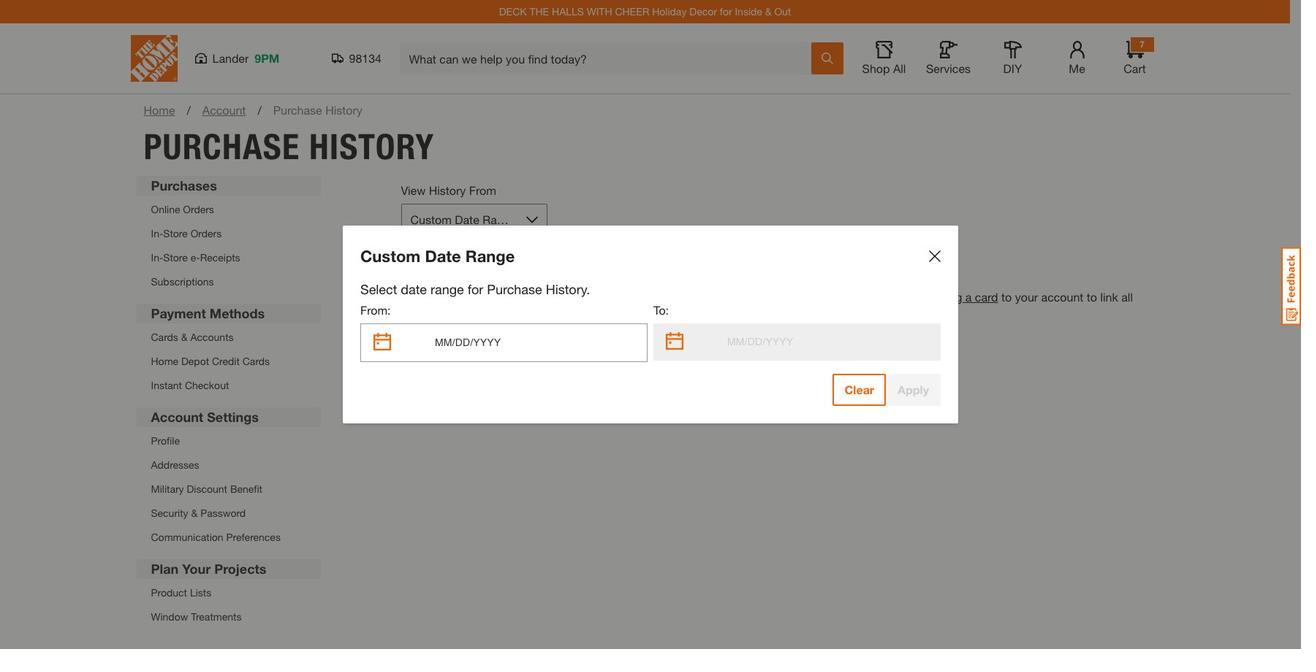 Task type: vqa. For each thing, say whether or not it's contained in the screenshot.
Of
yes



Task type: locate. For each thing, give the bounding box(es) containing it.
credit
[[212, 355, 240, 368]]

me
[[1069, 61, 1086, 75]]

using right the found at top
[[628, 273, 658, 287]]

security
[[151, 507, 188, 520]]

search
[[721, 308, 758, 322]]

0 vertical spatial view
[[401, 184, 426, 197]]

your left account
[[1015, 290, 1038, 304]]

cards down payment
[[151, 331, 178, 344]]

select date range for purchase history.
[[360, 281, 590, 298]]

1 horizontal spatial view
[[738, 290, 762, 304]]

0 vertical spatial in-
[[151, 227, 163, 240]]

search
[[514, 290, 549, 304]]

account up profile
[[151, 409, 203, 426]]

1 horizontal spatial cards
[[243, 355, 270, 368]]

2 in- from the top
[[151, 252, 163, 264]]

to left link
[[1087, 290, 1097, 304]]

broadening
[[424, 290, 485, 304]]

account settings
[[151, 409, 259, 426]]

1 vertical spatial account
[[151, 409, 203, 426]]

the right of
[[875, 273, 893, 287]]

deck the halls with cheer holiday decor for inside & out link
[[499, 5, 791, 18]]

subscriptions link
[[151, 276, 214, 288]]

to
[[1002, 290, 1012, 304], [1087, 290, 1097, 304]]

plan
[[151, 562, 179, 578]]

dropdown
[[833, 290, 886, 304]]

MM/DD/YYYY text field
[[727, 324, 937, 361], [435, 325, 643, 362]]

1 horizontal spatial for
[[720, 5, 732, 18]]

plan your projects
[[151, 562, 267, 578]]

1 horizontal spatial /
[[258, 103, 262, 117]]

instant checkout link
[[151, 379, 229, 392]]

the
[[661, 273, 679, 287], [875, 273, 893, 287], [626, 290, 643, 304], [718, 290, 734, 304]]

range down date
[[431, 281, 464, 298]]

/ right the account link
[[258, 103, 262, 117]]

0 vertical spatial for
[[720, 5, 732, 18]]

range down sorry, there are no purchases found using the selected filters. you can try one of the following:
[[673, 290, 702, 304]]

purchases down broadening
[[424, 308, 479, 322]]

your down are
[[488, 290, 511, 304]]

1 horizontal spatial using
[[628, 273, 658, 287]]

feedback link image
[[1282, 247, 1301, 326]]

menu,
[[889, 290, 922, 304]]

deck
[[499, 5, 527, 18]]

in- up subscriptions link on the top of the page
[[151, 252, 163, 264]]

cards right credit
[[243, 355, 270, 368]]

home up instant
[[151, 355, 178, 368]]

instant checkout
[[151, 379, 229, 392]]

me button
[[1054, 41, 1101, 76]]

1 vertical spatial home
[[151, 355, 178, 368]]

for left inside
[[720, 5, 732, 18]]

in- for in-store e-receipts
[[151, 252, 163, 264]]

2 vertical spatial purchase
[[487, 281, 542, 298]]

& left 'out'
[[765, 5, 772, 18]]

history
[[325, 103, 363, 117], [309, 126, 435, 168], [429, 184, 466, 197], [765, 290, 803, 304]]

0 horizontal spatial to
[[1002, 290, 1012, 304]]

clear button
[[833, 374, 886, 407]]

purchase
[[273, 103, 322, 117], [144, 126, 300, 168], [487, 281, 542, 298]]

applied
[[679, 308, 718, 322]]

account down lander
[[202, 103, 246, 117]]

98134 button
[[332, 51, 382, 66]]

holiday
[[652, 5, 687, 18]]

1 vertical spatial view
[[738, 290, 762, 304]]

0 horizontal spatial cards
[[151, 331, 178, 344]]

date
[[425, 247, 461, 266]]

window treatments
[[151, 611, 242, 624]]

purchases
[[531, 273, 589, 287], [424, 308, 479, 322]]

date up 'any'
[[646, 290, 669, 304]]

0 vertical spatial &
[[765, 5, 772, 18]]

1 horizontal spatial to
[[1087, 290, 1097, 304]]

it
[[576, 308, 582, 322]]

all
[[893, 61, 906, 75]]

0 vertical spatial using
[[628, 273, 658, 287]]

store left e-
[[163, 252, 188, 264]]

0 vertical spatial home
[[144, 103, 175, 117]]

of
[[861, 273, 872, 287]]

in- down the online
[[151, 227, 163, 240]]

date
[[401, 281, 427, 298], [646, 290, 669, 304]]

1 horizontal spatial purchases
[[531, 273, 589, 287]]

orders up in-store orders
[[183, 203, 214, 216]]

1 vertical spatial purchase
[[144, 126, 300, 168]]

purchase up while
[[487, 281, 542, 298]]

1 horizontal spatial range
[[673, 290, 702, 304]]

military
[[151, 483, 184, 496]]

purchases inside to your account to link all purchases made while using it or, removing any applied search criteria.
[[424, 308, 479, 322]]

in-store e-receipts
[[151, 252, 240, 264]]

the home depot logo image
[[131, 35, 177, 82]]

1 vertical spatial for
[[468, 281, 484, 298]]

selected
[[683, 273, 730, 287]]

0 horizontal spatial your
[[488, 290, 511, 304]]

1 vertical spatial cards
[[243, 355, 270, 368]]

account
[[202, 103, 246, 117], [151, 409, 203, 426]]

purchases up by
[[531, 273, 589, 287]]

window treatments link
[[151, 611, 242, 624]]

0 horizontal spatial &
[[181, 331, 188, 344]]

using down by
[[545, 308, 573, 322]]

1 in- from the top
[[151, 227, 163, 240]]

1 horizontal spatial mm/dd/yyyy text field
[[727, 324, 937, 361]]

0 horizontal spatial using
[[545, 308, 573, 322]]

1 horizontal spatial &
[[191, 507, 198, 520]]

your inside to your account to link all purchases made while using it or, removing any applied search criteria.
[[1015, 290, 1038, 304]]

1 vertical spatial store
[[163, 252, 188, 264]]

following:
[[896, 273, 950, 287]]

your
[[488, 290, 511, 304], [1015, 290, 1038, 304]]

1 vertical spatial using
[[545, 308, 573, 322]]

product lists link
[[151, 587, 211, 600]]

purchase down the account link
[[144, 126, 300, 168]]

& down payment
[[181, 331, 188, 344]]

& for password
[[191, 507, 198, 520]]

range
[[431, 281, 464, 298], [673, 290, 702, 304]]

view left from
[[401, 184, 426, 197]]

0 vertical spatial store
[[163, 227, 188, 240]]

1 vertical spatial in-
[[151, 252, 163, 264]]

0 vertical spatial cards
[[151, 331, 178, 344]]

for
[[720, 5, 732, 18], [468, 281, 484, 298]]

1 horizontal spatial your
[[1015, 290, 1038, 304]]

2 your from the left
[[1015, 290, 1038, 304]]

view
[[401, 184, 426, 197], [738, 290, 762, 304]]

0 horizontal spatial date
[[401, 281, 427, 298]]

& for accounts
[[181, 331, 188, 344]]

addresses link
[[151, 459, 199, 472]]

date right select in the top left of the page
[[401, 281, 427, 298]]

in
[[705, 290, 715, 304]]

subscriptions
[[151, 276, 214, 288]]

account for account
[[202, 103, 246, 117]]

1 horizontal spatial date
[[646, 290, 669, 304]]

purchase down 9pm
[[273, 103, 322, 117]]

1 vertical spatial purchases
[[424, 308, 479, 322]]

projects
[[214, 562, 267, 578]]

0 vertical spatial purchases
[[531, 273, 589, 287]]

cart
[[1124, 61, 1146, 75]]

product lists
[[151, 587, 211, 600]]

& right security
[[191, 507, 198, 520]]

home
[[144, 103, 175, 117], [151, 355, 178, 368]]

security & password
[[151, 507, 246, 520]]

mm/dd/yyyy text field down while
[[435, 325, 643, 362]]

0 horizontal spatial view
[[401, 184, 426, 197]]

/ right home link
[[187, 103, 191, 117]]

orders up in-store e-receipts link
[[191, 227, 222, 240]]

2 horizontal spatial &
[[765, 5, 772, 18]]

view down filters.
[[738, 290, 762, 304]]

all
[[1122, 290, 1133, 304]]

to right card
[[1002, 290, 1012, 304]]

depot
[[181, 355, 209, 368]]

1 store from the top
[[163, 227, 188, 240]]

inside
[[735, 5, 762, 18]]

mm/dd/yyyy text field down from
[[727, 324, 937, 361]]

0 vertical spatial purchase
[[273, 103, 322, 117]]

settings
[[207, 409, 259, 426]]

2 to from the left
[[1087, 290, 1097, 304]]

0 horizontal spatial /
[[187, 103, 191, 117]]

1 vertical spatial &
[[181, 331, 188, 344]]

the up 'to:'
[[661, 273, 679, 287]]

removing
[[602, 308, 654, 322]]

0 horizontal spatial purchases
[[424, 308, 479, 322]]

2 store from the top
[[163, 252, 188, 264]]

payment methods
[[151, 306, 265, 322]]

benefit
[[230, 483, 262, 496]]

card
[[975, 290, 998, 304]]

0 vertical spatial account
[[202, 103, 246, 117]]

home link
[[144, 102, 175, 119]]

98134
[[349, 51, 382, 65]]

in-
[[151, 227, 163, 240], [151, 252, 163, 264]]

for left are
[[468, 281, 484, 298]]

store down online orders link
[[163, 227, 188, 240]]

security & password link
[[151, 507, 246, 520]]

9pm
[[255, 51, 280, 65]]

cart 7
[[1124, 39, 1146, 75]]

home for home depot credit cards
[[151, 355, 178, 368]]

home down the home depot logo
[[144, 103, 175, 117]]

lists
[[190, 587, 211, 600]]

in-store e-receipts link
[[151, 252, 240, 264]]

2 vertical spatial &
[[191, 507, 198, 520]]

1 your from the left
[[488, 290, 511, 304]]



Task type: describe. For each thing, give the bounding box(es) containing it.
0 horizontal spatial mm/dd/yyyy text field
[[435, 325, 643, 362]]

expanding
[[568, 290, 623, 304]]

0 horizontal spatial for
[[468, 281, 484, 298]]

your for account
[[1015, 290, 1038, 304]]

can
[[795, 273, 816, 287]]

online orders link
[[151, 203, 214, 216]]

adding
[[925, 290, 962, 304]]

the up removing
[[626, 290, 643, 304]]

select
[[360, 281, 397, 298]]

communication preferences
[[151, 532, 281, 544]]

criteria.
[[761, 308, 802, 322]]

shop all button
[[861, 41, 908, 76]]

password
[[200, 507, 246, 520]]

communication
[[151, 532, 223, 544]]

1 vertical spatial purchase history
[[144, 126, 435, 168]]

in- for in-store orders
[[151, 227, 163, 240]]

out
[[775, 5, 791, 18]]

window
[[151, 611, 188, 624]]

military discount benefit link
[[151, 483, 262, 496]]

are
[[493, 273, 511, 287]]

one
[[837, 273, 858, 287]]

profile
[[151, 435, 180, 447]]

found
[[593, 273, 625, 287]]

cards & accounts link
[[151, 331, 234, 344]]

methods
[[210, 306, 265, 322]]

history.
[[546, 281, 590, 298]]

1 to from the left
[[1002, 290, 1012, 304]]

sorry, there are no purchases found using the selected filters. you can try one of the following:
[[424, 273, 950, 287]]

2 / from the left
[[258, 103, 262, 117]]

receipts
[[200, 252, 240, 264]]

account for account settings
[[151, 409, 203, 426]]

broadening your search by expanding the date range in the view history from dropdown menu, adding a card
[[424, 290, 998, 304]]

treatments
[[191, 611, 242, 624]]

store for e-
[[163, 252, 188, 264]]

profile link
[[151, 435, 180, 447]]

e-
[[191, 252, 200, 264]]

purchases
[[151, 178, 217, 194]]

1 / from the left
[[187, 103, 191, 117]]

0 horizontal spatial range
[[431, 281, 464, 298]]

close image
[[929, 251, 941, 262]]

home depot credit cards
[[151, 355, 270, 368]]

any
[[658, 308, 676, 322]]

range
[[466, 247, 515, 266]]

by
[[552, 290, 565, 304]]

lander
[[212, 51, 249, 65]]

from:
[[360, 303, 391, 317]]

diy
[[1004, 61, 1022, 75]]

accounts
[[190, 331, 234, 344]]

your for search
[[488, 290, 511, 304]]

shop
[[862, 61, 890, 75]]

halls
[[552, 5, 584, 18]]

cards & accounts
[[151, 331, 234, 344]]

custom
[[360, 247, 421, 266]]

What can we help you find today? search field
[[409, 43, 810, 74]]

custom date range
[[360, 247, 515, 266]]

you
[[771, 273, 792, 287]]

store for orders
[[163, 227, 188, 240]]

made
[[482, 308, 511, 322]]

payment
[[151, 306, 206, 322]]

or,
[[586, 308, 598, 322]]

home depot credit cards link
[[151, 355, 270, 368]]

instant
[[151, 379, 182, 392]]

to:
[[654, 303, 669, 317]]

home for home
[[144, 103, 175, 117]]

lander 9pm
[[212, 51, 280, 65]]

view history from
[[401, 184, 496, 197]]

military discount benefit
[[151, 483, 262, 496]]

try
[[819, 273, 834, 287]]

while
[[515, 308, 541, 322]]

online
[[151, 203, 180, 216]]

services
[[926, 61, 971, 75]]

link
[[1101, 290, 1118, 304]]

your
[[182, 562, 211, 578]]

online orders
[[151, 203, 214, 216]]

there
[[461, 273, 490, 287]]

to your account to link all purchases made while using it or, removing any applied search criteria.
[[424, 290, 1133, 322]]

product
[[151, 587, 187, 600]]

the
[[530, 5, 549, 18]]

a
[[966, 290, 972, 304]]

shop all
[[862, 61, 906, 75]]

cheer
[[615, 5, 649, 18]]

0 vertical spatial orders
[[183, 203, 214, 216]]

addresses
[[151, 459, 199, 472]]

filters.
[[733, 273, 768, 287]]

diy button
[[990, 41, 1036, 76]]

discount
[[187, 483, 227, 496]]

clear
[[845, 383, 874, 397]]

0 vertical spatial purchase history
[[273, 103, 363, 117]]

from
[[806, 290, 830, 304]]

1 vertical spatial orders
[[191, 227, 222, 240]]

from
[[469, 184, 496, 197]]

services button
[[925, 41, 972, 76]]

account link
[[202, 102, 246, 119]]

7
[[1140, 39, 1145, 50]]

deck the halls with cheer holiday decor for inside & out
[[499, 5, 791, 18]]

using inside to your account to link all purchases made while using it or, removing any applied search criteria.
[[545, 308, 573, 322]]

the right in
[[718, 290, 734, 304]]



